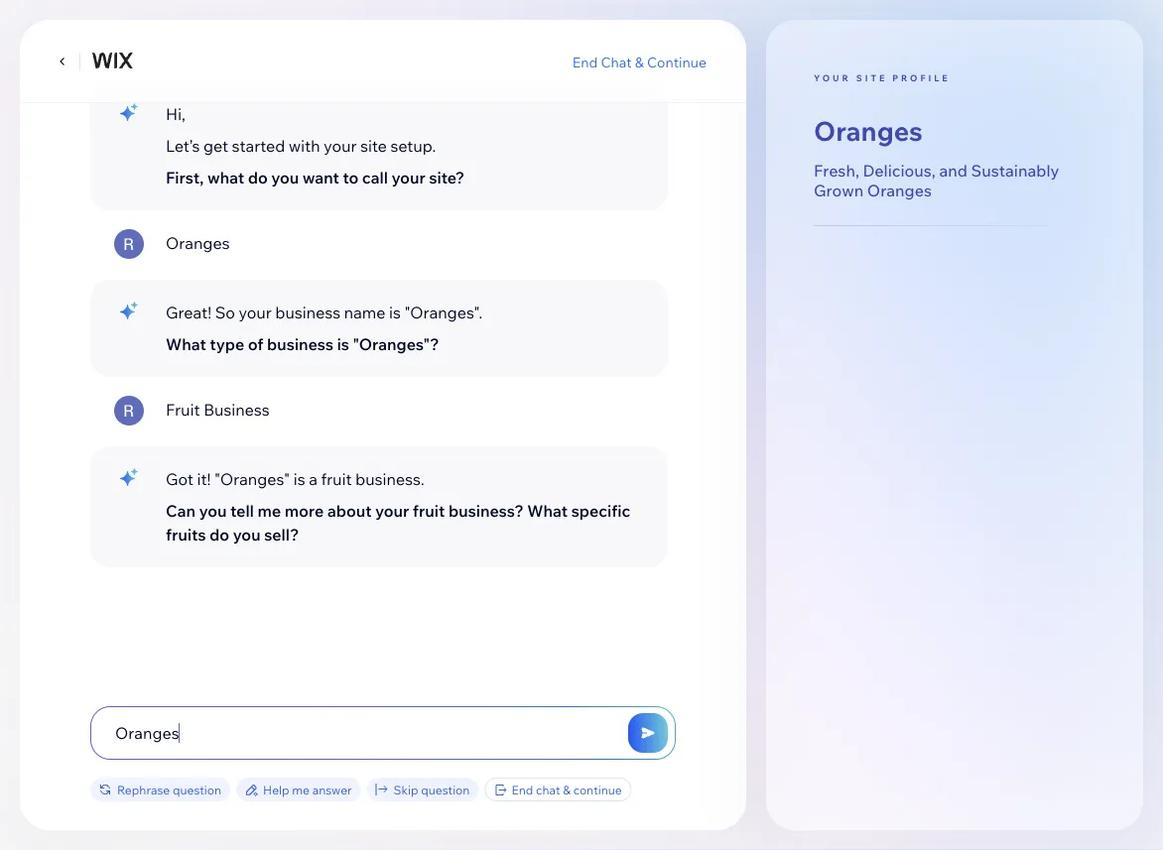 Task type: vqa. For each thing, say whether or not it's contained in the screenshot.
answer
yes



Task type: locate. For each thing, give the bounding box(es) containing it.
1 horizontal spatial you
[[233, 525, 261, 545]]

ruby image for fruit business
[[114, 396, 144, 426]]

what
[[166, 335, 206, 354], [527, 501, 568, 521]]

sell?
[[264, 525, 299, 545]]

end for end chat & continue
[[572, 53, 598, 70]]

you down tell
[[233, 525, 261, 545]]

fruit
[[321, 470, 352, 489], [413, 501, 445, 521]]

is left a
[[294, 470, 305, 489]]

fruit inside can you tell me more about your fruit business? what specific fruits do you sell?
[[413, 501, 445, 521]]

0 horizontal spatial end
[[512, 783, 533, 798]]

your site profile
[[814, 72, 951, 83]]

1 horizontal spatial &
[[635, 53, 644, 70]]

oranges down delicious,
[[867, 181, 932, 201]]

your
[[324, 136, 357, 156], [392, 168, 426, 188], [239, 303, 272, 323], [375, 501, 409, 521]]

do inside can you tell me more about your fruit business? what specific fruits do you sell?
[[210, 525, 229, 545]]

your
[[814, 72, 851, 83]]

chat
[[601, 53, 632, 70]]

1 horizontal spatial question
[[421, 783, 470, 798]]

do right fruits
[[210, 525, 229, 545]]

1 vertical spatial end
[[512, 783, 533, 798]]

fruits
[[166, 525, 206, 545]]

grown
[[814, 181, 864, 201]]

a
[[309, 470, 318, 489]]

sustainably
[[971, 160, 1060, 180]]

end
[[572, 53, 598, 70], [512, 783, 533, 798]]

ruby image
[[114, 229, 144, 259], [114, 396, 144, 426]]

do
[[248, 168, 268, 188], [210, 525, 229, 545]]

0 vertical spatial end
[[572, 53, 598, 70]]

name
[[344, 303, 386, 323]]

1 vertical spatial you
[[199, 501, 227, 521]]

0 horizontal spatial you
[[199, 501, 227, 521]]

continue
[[573, 783, 622, 798]]

0 vertical spatial business
[[275, 303, 341, 323]]

2 ruby image from the top
[[114, 396, 144, 426]]

"oranges"
[[214, 470, 290, 489]]

tell
[[230, 501, 254, 521]]

help
[[263, 783, 289, 798]]

your down setup.
[[392, 168, 426, 188]]

1 vertical spatial is
[[337, 335, 349, 354]]

what left the specific
[[527, 501, 568, 521]]

business for name
[[275, 303, 341, 323]]

0 vertical spatial me
[[258, 501, 281, 521]]

2 horizontal spatial is
[[389, 303, 401, 323]]

is down great! so your business name is "oranges".
[[337, 335, 349, 354]]

0 horizontal spatial what
[[166, 335, 206, 354]]

1 question from the left
[[173, 783, 221, 798]]

0 vertical spatial oranges
[[814, 114, 923, 147]]

about
[[327, 501, 372, 521]]

fresh, delicious, and sustainably grown oranges
[[814, 160, 1060, 201]]

your down business.
[[375, 501, 409, 521]]

0 vertical spatial &
[[635, 53, 644, 70]]

fruit down business.
[[413, 501, 445, 521]]

got it! "oranges" is a fruit business.
[[166, 470, 425, 489]]

setup.
[[391, 136, 436, 156]]

end chat & continue
[[512, 783, 622, 798]]

got
[[166, 470, 193, 489]]

0 horizontal spatial question
[[173, 783, 221, 798]]

is
[[389, 303, 401, 323], [337, 335, 349, 354], [294, 470, 305, 489]]

get
[[203, 136, 228, 156]]

what type of business is "oranges"?
[[166, 335, 439, 354]]

question right rephrase at the bottom
[[173, 783, 221, 798]]

fresh,
[[814, 160, 860, 180]]

help me answer
[[263, 783, 352, 798]]

1 vertical spatial &
[[563, 783, 571, 798]]

question right skip at the left bottom of the page
[[421, 783, 470, 798]]

0 vertical spatial you
[[271, 168, 299, 188]]

1 horizontal spatial do
[[248, 168, 268, 188]]

0 horizontal spatial do
[[210, 525, 229, 545]]

you left tell
[[199, 501, 227, 521]]

oranges up delicious,
[[814, 114, 923, 147]]

with
[[289, 136, 320, 156]]

question for skip question
[[421, 783, 470, 798]]

oranges
[[814, 114, 923, 147], [867, 181, 932, 201], [166, 233, 230, 253]]

what down the great!
[[166, 335, 206, 354]]

do down started
[[248, 168, 268, 188]]

oranges down first,
[[166, 233, 230, 253]]

me right help
[[292, 783, 310, 798]]

skip
[[394, 783, 418, 798]]

end inside 'button'
[[572, 53, 598, 70]]

and
[[939, 160, 968, 180]]

business
[[275, 303, 341, 323], [267, 335, 333, 354]]

2 vertical spatial is
[[294, 470, 305, 489]]

0 horizontal spatial me
[[258, 501, 281, 521]]

business?
[[449, 501, 524, 521]]

2 question from the left
[[421, 783, 470, 798]]

& inside "end chat & continue" 'button'
[[635, 53, 644, 70]]

1 ruby image from the top
[[114, 229, 144, 259]]

0 horizontal spatial &
[[563, 783, 571, 798]]

is right name
[[389, 303, 401, 323]]

1 vertical spatial me
[[292, 783, 310, 798]]

1 horizontal spatial is
[[337, 335, 349, 354]]

let's
[[166, 136, 200, 156]]

you down the let's get started with your site setup.
[[271, 168, 299, 188]]

0 horizontal spatial is
[[294, 470, 305, 489]]

started
[[232, 136, 285, 156]]

business down great! so your business name is "oranges".
[[267, 335, 333, 354]]

1 horizontal spatial fruit
[[413, 501, 445, 521]]

question
[[173, 783, 221, 798], [421, 783, 470, 798]]

end for end chat & continue
[[512, 783, 533, 798]]

hi,
[[166, 104, 186, 124]]

1 vertical spatial what
[[527, 501, 568, 521]]

me up 'sell?' at bottom
[[258, 501, 281, 521]]

you
[[271, 168, 299, 188], [199, 501, 227, 521], [233, 525, 261, 545]]

0 vertical spatial ruby image
[[114, 229, 144, 259]]

me
[[258, 501, 281, 521], [292, 783, 310, 798]]

1 horizontal spatial end
[[572, 53, 598, 70]]

1 vertical spatial fruit
[[413, 501, 445, 521]]

great!
[[166, 303, 212, 323]]

so
[[215, 303, 235, 323]]

of
[[248, 335, 263, 354]]

1 horizontal spatial what
[[527, 501, 568, 521]]

fruit right a
[[321, 470, 352, 489]]

business up what type of business is "oranges"?
[[275, 303, 341, 323]]

1 vertical spatial business
[[267, 335, 333, 354]]

&
[[635, 53, 644, 70], [563, 783, 571, 798]]

0 vertical spatial fruit
[[321, 470, 352, 489]]

ruby image for oranges
[[114, 229, 144, 259]]

rephrase
[[117, 783, 170, 798]]

1 vertical spatial ruby image
[[114, 396, 144, 426]]

Write your answer text field
[[91, 708, 675, 759]]

your inside can you tell me more about your fruit business? what specific fruits do you sell?
[[375, 501, 409, 521]]

1 vertical spatial oranges
[[867, 181, 932, 201]]

1 vertical spatial do
[[210, 525, 229, 545]]



Task type: describe. For each thing, give the bounding box(es) containing it.
1 horizontal spatial me
[[292, 783, 310, 798]]

site
[[856, 72, 888, 83]]

0 vertical spatial what
[[166, 335, 206, 354]]

site
[[360, 136, 387, 156]]

me inside can you tell me more about your fruit business? what specific fruits do you sell?
[[258, 501, 281, 521]]

business for is
[[267, 335, 333, 354]]

& for continue
[[635, 53, 644, 70]]

first,
[[166, 168, 204, 188]]

your left site at left top
[[324, 136, 357, 156]]

your right so
[[239, 303, 272, 323]]

2 horizontal spatial you
[[271, 168, 299, 188]]

call
[[362, 168, 388, 188]]

continue
[[647, 53, 707, 70]]

answer
[[312, 783, 352, 798]]

question for rephrase question
[[173, 783, 221, 798]]

can you tell me more about your fruit business? what specific fruits do you sell?
[[166, 501, 631, 545]]

profile
[[893, 72, 951, 83]]

specific
[[571, 501, 631, 521]]

"oranges"?
[[353, 335, 439, 354]]

first, what do you want to call your site?
[[166, 168, 465, 188]]

delicious,
[[863, 160, 936, 180]]

more
[[285, 501, 324, 521]]

site?
[[429, 168, 465, 188]]

great! so your business name is "oranges".
[[166, 303, 483, 323]]

can
[[166, 501, 196, 521]]

let's get started with your site setup.
[[166, 136, 436, 156]]

"oranges".
[[404, 303, 483, 323]]

chat
[[536, 783, 560, 798]]

want
[[303, 168, 339, 188]]

rephrase question
[[117, 783, 221, 798]]

type
[[210, 335, 244, 354]]

0 vertical spatial do
[[248, 168, 268, 188]]

0 horizontal spatial fruit
[[321, 470, 352, 489]]

fruit
[[166, 400, 200, 420]]

end chat & continue button
[[572, 53, 707, 71]]

fruit business
[[166, 400, 270, 420]]

it!
[[197, 470, 211, 489]]

2 vertical spatial you
[[233, 525, 261, 545]]

skip question
[[394, 783, 470, 798]]

oranges inside fresh, delicious, and sustainably grown oranges
[[867, 181, 932, 201]]

what inside can you tell me more about your fruit business? what specific fruits do you sell?
[[527, 501, 568, 521]]

what
[[207, 168, 244, 188]]

business
[[204, 400, 270, 420]]

business.
[[356, 470, 425, 489]]

0 vertical spatial is
[[389, 303, 401, 323]]

2 vertical spatial oranges
[[166, 233, 230, 253]]

& for continue
[[563, 783, 571, 798]]

to
[[343, 168, 359, 188]]

end chat & continue
[[572, 53, 707, 70]]



